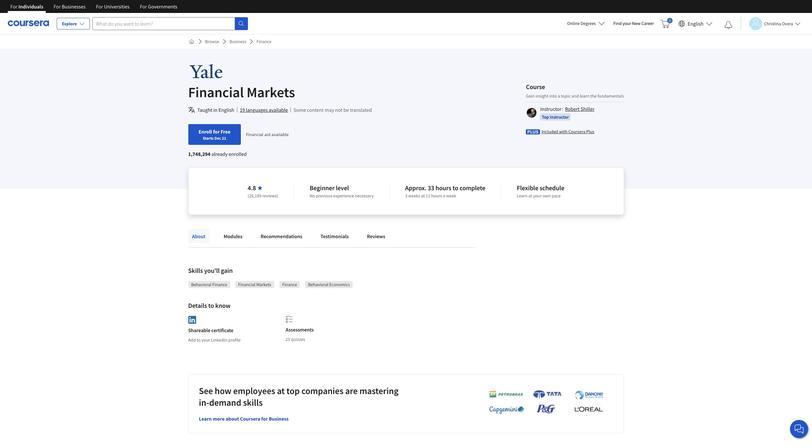 Task type: describe. For each thing, give the bounding box(es) containing it.
find your new career
[[614, 20, 655, 26]]

coursera enterprise logos image
[[480, 390, 610, 418]]

33
[[428, 184, 435, 192]]

you'll
[[204, 267, 220, 275]]

financial aid available
[[246, 132, 289, 138]]

reviews
[[367, 233, 386, 240]]

browse
[[205, 39, 219, 44]]

complete
[[460, 184, 486, 192]]

to for know
[[209, 302, 214, 310]]

dec
[[215, 136, 221, 141]]

online degrees button
[[563, 16, 611, 31]]

in-
[[199, 397, 209, 409]]

0 vertical spatial business
[[230, 39, 246, 44]]

add to your linkedin profile
[[188, 337, 241, 343]]

taught in english
[[197, 107, 235, 113]]

about link
[[188, 229, 210, 244]]

more
[[213, 416, 225, 422]]

your inside flexible schedule learn at your own pace
[[534, 193, 542, 199]]

and
[[572, 93, 579, 99]]

aid
[[265, 132, 271, 138]]

instructor: robert shiller top instructor
[[541, 106, 595, 120]]

see
[[199, 385, 213, 397]]

0 vertical spatial financial markets
[[188, 83, 295, 101]]

reviews link
[[363, 229, 390, 244]]

21
[[222, 136, 226, 141]]

3
[[406, 193, 408, 199]]

some
[[294, 107, 306, 113]]

behavioral finance
[[191, 282, 227, 288]]

into
[[550, 93, 558, 99]]

1 vertical spatial coursera
[[240, 416, 261, 422]]

enroll
[[199, 129, 212, 135]]

0 vertical spatial markets
[[247, 83, 295, 101]]

home image
[[189, 39, 194, 44]]

universities
[[104, 3, 130, 10]]

necessary
[[355, 193, 374, 199]]

beginner
[[310, 184, 335, 192]]

beginner level no previous experience necessary
[[310, 184, 374, 199]]

enroll for free starts dec 21
[[199, 129, 231, 141]]

instructor:
[[541, 106, 564, 112]]

economics
[[330, 282, 350, 288]]

profile
[[229, 337, 241, 343]]

recommendations
[[261, 233, 303, 240]]

not
[[335, 107, 343, 113]]

behavioral for behavioral finance
[[191, 282, 212, 288]]

0 horizontal spatial learn
[[199, 416, 212, 422]]

available for 19 languages available
[[269, 107, 288, 113]]

25
[[286, 337, 290, 343]]

0 horizontal spatial english
[[219, 107, 235, 113]]

1 vertical spatial markets
[[257, 282, 272, 288]]

know
[[216, 302, 231, 310]]

free
[[221, 129, 231, 135]]

for for individuals
[[10, 3, 17, 10]]

degrees
[[581, 20, 596, 26]]

for governments
[[140, 3, 177, 10]]

may
[[325, 107, 334, 113]]

weeks
[[409, 193, 421, 199]]

1 vertical spatial hours
[[432, 193, 443, 199]]

assessments
[[286, 327, 314, 333]]

individuals
[[19, 3, 43, 10]]

behavioral economics
[[308, 282, 350, 288]]

modules link
[[220, 229, 247, 244]]

4.8
[[248, 184, 256, 192]]

2 horizontal spatial finance
[[283, 282, 297, 288]]

top
[[542, 114, 550, 120]]

shareable certificate
[[188, 327, 234, 334]]

a inside approx. 33 hours to complete 3 weeks at 11 hours a week
[[443, 193, 446, 199]]

employees
[[233, 385, 276, 397]]

christina overa
[[765, 21, 794, 26]]

for for universities
[[96, 3, 103, 10]]

at inside approx. 33 hours to complete 3 weeks at 11 hours a week
[[422, 193, 425, 199]]

career
[[642, 20, 655, 26]]

details
[[188, 302, 207, 310]]

approx. 33 hours to complete 3 weeks at 11 hours a week
[[406, 184, 486, 199]]

christina
[[765, 21, 782, 26]]

course
[[527, 83, 546, 91]]

0 horizontal spatial finance
[[213, 282, 227, 288]]

1,748,294
[[188, 151, 211, 157]]

banner navigation
[[5, 0, 183, 13]]

1 vertical spatial financial markets
[[238, 282, 272, 288]]

browse link
[[203, 36, 222, 47]]

be
[[344, 107, 349, 113]]

for for businesses
[[54, 3, 61, 10]]

for universities
[[96, 3, 130, 10]]

find
[[614, 20, 622, 26]]

financial aid available button
[[246, 132, 289, 138]]

translated
[[350, 107, 372, 113]]

skills you'll gain
[[188, 267, 233, 275]]

with
[[560, 129, 568, 135]]

0 vertical spatial coursera
[[569, 129, 586, 135]]

chat with us image
[[795, 424, 805, 435]]

governments
[[148, 3, 177, 10]]

plus
[[587, 129, 595, 135]]

companies
[[302, 385, 344, 397]]

explore button
[[57, 18, 90, 30]]

in
[[214, 107, 218, 113]]

19 languages available
[[240, 107, 288, 113]]

19
[[240, 107, 245, 113]]

gain
[[221, 267, 233, 275]]

starts
[[203, 136, 214, 141]]



Task type: vqa. For each thing, say whether or not it's contained in the screenshot.
pace
yes



Task type: locate. For each thing, give the bounding box(es) containing it.
english button
[[677, 13, 716, 34]]

mastering
[[360, 385, 399, 397]]

see how employees at top companies are mastering in-demand skills
[[199, 385, 399, 409]]

demand
[[209, 397, 242, 409]]

for left governments at the left of the page
[[140, 3, 147, 10]]

0 vertical spatial english
[[688, 20, 704, 27]]

2 horizontal spatial at
[[529, 193, 533, 199]]

english inside button
[[688, 20, 704, 27]]

at left 'top'
[[277, 385, 285, 397]]

2 horizontal spatial to
[[453, 184, 459, 192]]

(26,189
[[248, 193, 262, 199]]

1 horizontal spatial learn
[[517, 193, 528, 199]]

2 vertical spatial financial
[[238, 282, 256, 288]]

to up week at the right
[[453, 184, 459, 192]]

course gain insight into a topic and learn the fundamentals
[[527, 83, 625, 99]]

3 for from the left
[[96, 3, 103, 10]]

about
[[192, 233, 206, 240]]

1 vertical spatial learn
[[199, 416, 212, 422]]

insight
[[536, 93, 549, 99]]

0 vertical spatial to
[[453, 184, 459, 192]]

learn more about coursera for business link
[[199, 416, 289, 422]]

19 languages available button
[[240, 106, 288, 114]]

modules
[[224, 233, 243, 240]]

enrolled
[[229, 151, 247, 157]]

the
[[591, 93, 597, 99]]

for left businesses
[[54, 3, 61, 10]]

robert shiller link
[[566, 106, 595, 112]]

2 behavioral from the left
[[308, 282, 329, 288]]

pace
[[552, 193, 561, 199]]

at for flexible schedule learn at your own pace
[[529, 193, 533, 199]]

at inside see how employees at top companies are mastering in-demand skills
[[277, 385, 285, 397]]

0 horizontal spatial coursera
[[240, 416, 261, 422]]

skills
[[243, 397, 263, 409]]

0 vertical spatial financial
[[188, 83, 244, 101]]

own
[[543, 193, 551, 199]]

your right the find
[[623, 20, 632, 26]]

business down see how employees at top companies are mastering in-demand skills
[[269, 416, 289, 422]]

behavioral down skills
[[191, 282, 212, 288]]

show notifications image
[[725, 21, 733, 29]]

available left some
[[269, 107, 288, 113]]

4 for from the left
[[140, 3, 147, 10]]

1 vertical spatial your
[[534, 193, 542, 199]]

1 vertical spatial financial
[[246, 132, 264, 138]]

business
[[230, 39, 246, 44], [269, 416, 289, 422]]

1 vertical spatial to
[[209, 302, 214, 310]]

overa
[[783, 21, 794, 26]]

2 for from the left
[[54, 3, 61, 10]]

for left "individuals"
[[10, 3, 17, 10]]

for businesses
[[54, 3, 86, 10]]

hours up week at the right
[[436, 184, 452, 192]]

2 horizontal spatial your
[[623, 20, 632, 26]]

certificate
[[212, 327, 234, 334]]

1 horizontal spatial english
[[688, 20, 704, 27]]

0 horizontal spatial at
[[277, 385, 285, 397]]

your down "shareable certificate"
[[202, 337, 210, 343]]

a left week at the right
[[443, 193, 446, 199]]

1 horizontal spatial finance
[[257, 39, 272, 44]]

coursera plus image
[[527, 129, 541, 135]]

business link
[[227, 36, 249, 47]]

behavioral for behavioral economics
[[308, 282, 329, 288]]

1 vertical spatial english
[[219, 107, 235, 113]]

for inside enroll for free starts dec 21
[[213, 129, 220, 135]]

0 vertical spatial your
[[623, 20, 632, 26]]

0 horizontal spatial for
[[213, 129, 220, 135]]

at inside flexible schedule learn at your own pace
[[529, 193, 533, 199]]

to for your
[[197, 337, 201, 343]]

english right the shopping cart: 1 item icon
[[688, 20, 704, 27]]

behavioral left the economics on the bottom
[[308, 282, 329, 288]]

new
[[633, 20, 641, 26]]

1 behavioral from the left
[[191, 282, 212, 288]]

0 horizontal spatial a
[[443, 193, 446, 199]]

1 vertical spatial a
[[443, 193, 446, 199]]

to left 'know'
[[209, 302, 214, 310]]

for up dec
[[213, 129, 220, 135]]

your left the own
[[534, 193, 542, 199]]

top
[[287, 385, 300, 397]]

finance link
[[254, 36, 274, 47]]

a
[[558, 93, 561, 99], [443, 193, 446, 199]]

1 horizontal spatial business
[[269, 416, 289, 422]]

robert
[[566, 106, 580, 112]]

0 vertical spatial for
[[213, 129, 220, 135]]

finance
[[257, 39, 272, 44], [213, 282, 227, 288], [283, 282, 297, 288]]

at for see how employees at top companies are mastering in-demand skills
[[277, 385, 285, 397]]

at
[[422, 193, 425, 199], [529, 193, 533, 199], [277, 385, 285, 397]]

coursera down skills
[[240, 416, 261, 422]]

to
[[453, 184, 459, 192], [209, 302, 214, 310], [197, 337, 201, 343]]

learn inside flexible schedule learn at your own pace
[[517, 193, 528, 199]]

quizzes
[[291, 337, 305, 343]]

1 horizontal spatial behavioral
[[308, 282, 329, 288]]

available inside button
[[269, 107, 288, 113]]

already
[[212, 151, 228, 157]]

shiller
[[581, 106, 595, 112]]

for for governments
[[140, 3, 147, 10]]

at left 11
[[422, 193, 425, 199]]

businesses
[[62, 3, 86, 10]]

finance inside finance "link"
[[257, 39, 272, 44]]

0 vertical spatial available
[[269, 107, 288, 113]]

What do you want to learn? text field
[[93, 17, 235, 30]]

included with coursera plus link
[[542, 128, 595, 135]]

at down flexible
[[529, 193, 533, 199]]

business right browse link
[[230, 39, 246, 44]]

some content may not be translated
[[294, 107, 372, 113]]

for left universities
[[96, 3, 103, 10]]

recommendations link
[[257, 229, 307, 244]]

markets
[[247, 83, 295, 101], [257, 282, 272, 288]]

1 horizontal spatial for
[[262, 416, 268, 422]]

25 quizzes
[[286, 337, 305, 343]]

1 horizontal spatial at
[[422, 193, 425, 199]]

financial markets
[[188, 83, 295, 101], [238, 282, 272, 288]]

learn more about coursera for business
[[199, 416, 289, 422]]

to inside approx. 33 hours to complete 3 weeks at 11 hours a week
[[453, 184, 459, 192]]

1 horizontal spatial coursera
[[569, 129, 586, 135]]

skills
[[188, 267, 203, 275]]

0 vertical spatial learn
[[517, 193, 528, 199]]

1 horizontal spatial your
[[534, 193, 542, 199]]

yale university image
[[188, 64, 249, 79]]

to right add
[[197, 337, 201, 343]]

coursera
[[569, 129, 586, 135], [240, 416, 261, 422]]

robert shiller image
[[528, 108, 537, 118]]

experience
[[334, 193, 354, 199]]

gain
[[527, 93, 535, 99]]

online degrees
[[568, 20, 596, 26]]

learn left more
[[199, 416, 212, 422]]

1 vertical spatial for
[[262, 416, 268, 422]]

behavioral
[[191, 282, 212, 288], [308, 282, 329, 288]]

taught
[[197, 107, 213, 113]]

flexible schedule learn at your own pace
[[517, 184, 565, 199]]

available
[[269, 107, 288, 113], [272, 132, 289, 138]]

0 horizontal spatial business
[[230, 39, 246, 44]]

available right aid at left
[[272, 132, 289, 138]]

hours right 11
[[432, 193, 443, 199]]

for
[[10, 3, 17, 10], [54, 3, 61, 10], [96, 3, 103, 10], [140, 3, 147, 10]]

(26,189 reviews)
[[248, 193, 279, 199]]

2 vertical spatial your
[[202, 337, 210, 343]]

a inside course gain insight into a topic and learn the fundamentals
[[558, 93, 561, 99]]

coursera left 'plus'
[[569, 129, 586, 135]]

instructor
[[550, 114, 569, 120]]

shareable
[[188, 327, 211, 334]]

available for financial aid available
[[272, 132, 289, 138]]

for down skills
[[262, 416, 268, 422]]

0 horizontal spatial to
[[197, 337, 201, 343]]

approx.
[[406, 184, 427, 192]]

1 horizontal spatial a
[[558, 93, 561, 99]]

0 horizontal spatial behavioral
[[191, 282, 212, 288]]

None search field
[[93, 17, 248, 30]]

0 horizontal spatial your
[[202, 337, 210, 343]]

1 vertical spatial available
[[272, 132, 289, 138]]

0 vertical spatial hours
[[436, 184, 452, 192]]

how
[[215, 385, 232, 397]]

learn down flexible
[[517, 193, 528, 199]]

1 vertical spatial business
[[269, 416, 289, 422]]

2 vertical spatial to
[[197, 337, 201, 343]]

a right into
[[558, 93, 561, 99]]

coursera image
[[8, 18, 49, 29]]

online
[[568, 20, 580, 26]]

1 horizontal spatial to
[[209, 302, 214, 310]]

1,748,294 already enrolled
[[188, 151, 247, 157]]

shopping cart: 1 item image
[[661, 18, 674, 28]]

1 for from the left
[[10, 3, 17, 10]]

included
[[542, 129, 559, 135]]

english right in
[[219, 107, 235, 113]]

week
[[447, 193, 457, 199]]

add
[[188, 337, 196, 343]]

0 vertical spatial a
[[558, 93, 561, 99]]



